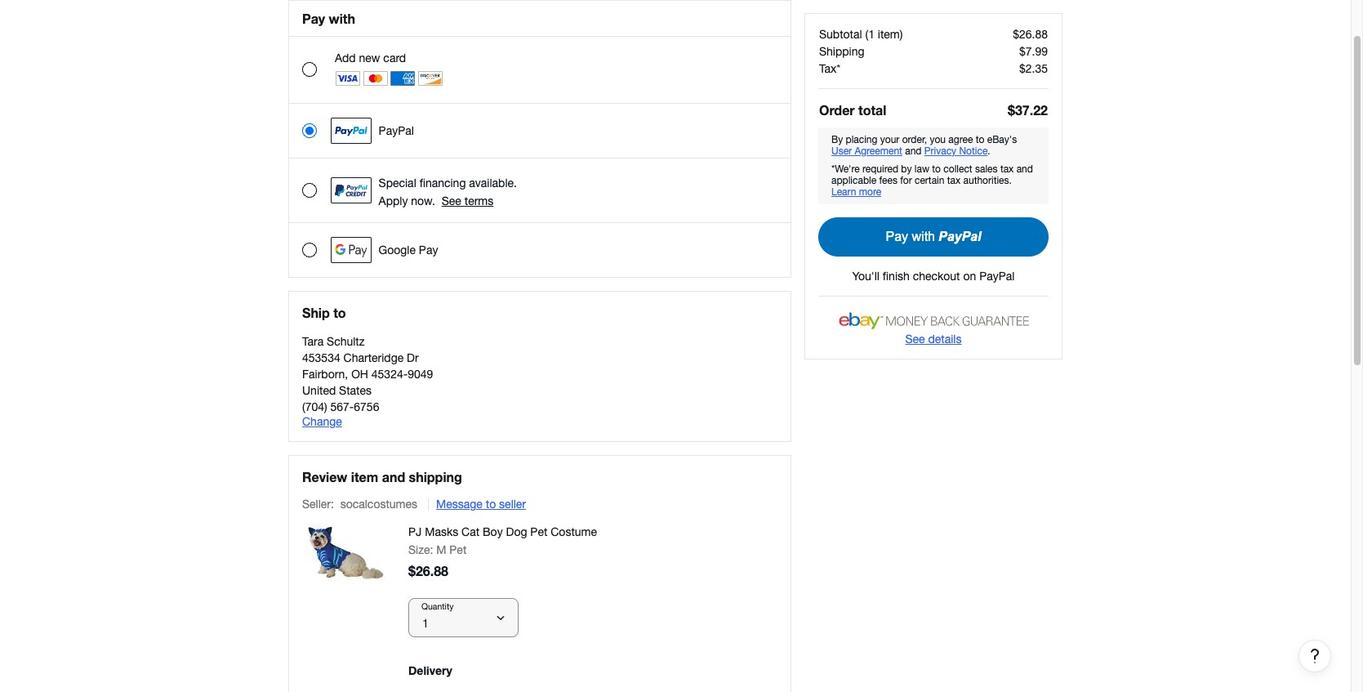 Task type: locate. For each thing, give the bounding box(es) containing it.
with up the you'll finish checkout on paypal
[[912, 230, 936, 244]]

see
[[442, 195, 462, 208], [906, 332, 926, 345]]

your
[[881, 134, 900, 145]]

dog
[[506, 525, 528, 539]]

order total
[[820, 102, 887, 118]]

oh
[[352, 368, 368, 381]]

45324-
[[372, 368, 408, 381]]

$37.22
[[1008, 102, 1048, 118]]

2 horizontal spatial pay
[[886, 230, 909, 244]]

*we're
[[832, 163, 860, 175]]

tax right sales
[[1001, 163, 1014, 175]]

1 horizontal spatial pet
[[531, 525, 548, 539]]

and up by
[[906, 145, 922, 157]]

message to seller button
[[436, 498, 526, 511]]

message
[[436, 498, 483, 511]]

with for pay with paypal
[[912, 230, 936, 244]]

m
[[437, 543, 447, 557]]

authorities.
[[964, 175, 1012, 186]]

socalcostumes
[[341, 498, 418, 511]]

and down ebay's
[[1017, 163, 1034, 175]]

paypal right paypal image
[[379, 125, 414, 138]]

paypal right the on
[[980, 270, 1015, 283]]

with
[[329, 11, 355, 26], [912, 230, 936, 244]]

0 vertical spatial pet
[[531, 525, 548, 539]]

order,
[[903, 134, 928, 145]]

placing
[[846, 134, 878, 145]]

with up add
[[329, 11, 355, 26]]

2 vertical spatial paypal
[[980, 270, 1015, 283]]

1 horizontal spatial and
[[906, 145, 922, 157]]

ship to
[[302, 305, 346, 320]]

567-
[[331, 400, 354, 414]]

tax
[[1001, 163, 1014, 175], [948, 175, 961, 186]]

see down financing
[[442, 195, 462, 208]]

0 horizontal spatial $26.88
[[409, 563, 449, 579]]

mastercard image
[[363, 71, 389, 87]]

| message to seller
[[427, 498, 526, 511]]

pj
[[409, 525, 422, 539]]

paypal
[[379, 125, 414, 138], [939, 230, 982, 244], [980, 270, 1015, 283]]

1 vertical spatial pet
[[450, 543, 467, 557]]

pay
[[302, 11, 325, 26], [886, 230, 909, 244], [419, 244, 438, 257]]

pj masks cat boy dog pet costume size: m pet
[[409, 525, 597, 557]]

0 horizontal spatial and
[[382, 469, 405, 485]]

tara schultz 453534 charteridge dr fairborn, oh 45324-9049 united states (704) 567-6756 change
[[302, 335, 433, 428]]

1 vertical spatial see
[[906, 332, 926, 345]]

american express image
[[390, 71, 416, 87]]

ebay's
[[988, 134, 1018, 145]]

visa image
[[335, 71, 361, 87]]

google
[[379, 244, 416, 257]]

pet
[[531, 525, 548, 539], [450, 543, 467, 557]]

ship
[[302, 305, 330, 320]]

seller: socalcostumes
[[302, 498, 418, 511]]

and right item
[[382, 469, 405, 485]]

by placing your order, you agree to ebay's user agreement and privacy notice . *we're required by law to collect sales tax and applicable fees for certain tax authorities. learn more
[[832, 134, 1034, 198]]

cat
[[462, 525, 480, 539]]

costume
[[551, 525, 597, 539]]

change
[[302, 415, 342, 428]]

add new card
[[335, 51, 406, 65]]

0 horizontal spatial pay
[[302, 11, 325, 26]]

0 horizontal spatial with
[[329, 11, 355, 26]]

ebay money back guarantee image
[[834, 310, 1034, 332]]

checkout
[[913, 270, 961, 283]]

(1
[[866, 28, 875, 41]]

pet right dog
[[531, 525, 548, 539]]

$26.88 up '$7.99'
[[1013, 28, 1048, 41]]

0 vertical spatial $26.88
[[1013, 28, 1048, 41]]

0 vertical spatial with
[[329, 11, 355, 26]]

0 vertical spatial see
[[442, 195, 462, 208]]

privacy
[[925, 145, 957, 157]]

1 horizontal spatial with
[[912, 230, 936, 244]]

charteridge
[[344, 351, 404, 364]]

to
[[976, 134, 985, 145], [933, 163, 941, 175], [334, 305, 346, 320], [486, 498, 496, 511]]

9049
[[408, 368, 433, 381]]

paypal image
[[330, 117, 372, 145]]

1 vertical spatial with
[[912, 230, 936, 244]]

tax right certain
[[948, 175, 961, 186]]

see left details at the top of page
[[906, 332, 926, 345]]

6756
[[354, 400, 380, 414]]

$7.99
[[1020, 45, 1048, 58]]

subtotal
[[820, 28, 863, 41]]

special
[[379, 177, 417, 190]]

notice
[[960, 145, 988, 157]]

tax*
[[820, 62, 841, 75]]

dr
[[407, 351, 419, 364]]

by
[[902, 163, 912, 175]]

0 horizontal spatial pet
[[450, 543, 467, 557]]

$26.88 down size:
[[409, 563, 449, 579]]

2 horizontal spatial and
[[1017, 163, 1034, 175]]

now.
[[411, 195, 435, 208]]

details
[[929, 332, 962, 345]]

agreement
[[855, 145, 903, 157]]

delivery
[[409, 664, 452, 677]]

paypal up the on
[[939, 230, 982, 244]]

pet right m at bottom left
[[450, 543, 467, 557]]

1 horizontal spatial $26.88
[[1013, 28, 1048, 41]]

see terms link
[[442, 195, 494, 208]]

2 vertical spatial and
[[382, 469, 405, 485]]

0 horizontal spatial see
[[442, 195, 462, 208]]

help, opens dialogs image
[[1308, 648, 1324, 664]]



Task type: describe. For each thing, give the bounding box(es) containing it.
card
[[384, 51, 406, 65]]

you'll finish checkout on paypal
[[853, 270, 1015, 283]]

finish
[[883, 270, 910, 283]]

pay with paypal
[[886, 230, 982, 244]]

learn
[[832, 186, 857, 198]]

schultz
[[327, 335, 365, 348]]

(704)
[[302, 400, 327, 414]]

sales
[[976, 163, 998, 175]]

for
[[901, 175, 913, 186]]

subtotal (1 item)
[[820, 28, 903, 41]]

available.
[[469, 177, 517, 190]]

user agreement link
[[832, 145, 903, 157]]

required
[[863, 163, 899, 175]]

review item and shipping
[[302, 469, 462, 485]]

to left seller
[[486, 498, 496, 511]]

to left .
[[976, 134, 985, 145]]

shipping
[[409, 469, 462, 485]]

financing
[[420, 177, 466, 190]]

seller:
[[302, 498, 334, 511]]

by
[[832, 134, 844, 145]]

states
[[339, 384, 372, 397]]

more
[[860, 186, 882, 198]]

paypal credit image
[[330, 177, 372, 205]]

agree
[[949, 134, 974, 145]]

1 vertical spatial $26.88
[[409, 563, 449, 579]]

see inside special financing available. apply now. see terms
[[442, 195, 462, 208]]

see details link
[[906, 332, 962, 345]]

privacy notice link
[[925, 145, 988, 157]]

item
[[351, 469, 379, 485]]

you
[[930, 134, 946, 145]]

0 vertical spatial paypal
[[379, 125, 414, 138]]

with for pay with
[[329, 11, 355, 26]]

shipping
[[820, 45, 865, 58]]

learn more link
[[832, 186, 882, 198]]

pay with
[[302, 11, 355, 26]]

new
[[359, 51, 380, 65]]

0 vertical spatial and
[[906, 145, 922, 157]]

to right ship
[[334, 305, 346, 320]]

collect
[[944, 163, 973, 175]]

masks
[[425, 525, 459, 539]]

0 horizontal spatial tax
[[948, 175, 961, 186]]

1 vertical spatial paypal
[[939, 230, 982, 244]]

united
[[302, 384, 336, 397]]

google pay
[[379, 244, 438, 257]]

add
[[335, 51, 356, 65]]

.
[[988, 145, 991, 157]]

1 horizontal spatial see
[[906, 332, 926, 345]]

apply
[[379, 195, 408, 208]]

to right law at the top right of page
[[933, 163, 941, 175]]

pj masks cat boy dog pet costume image
[[306, 524, 385, 581]]

change button
[[302, 415, 342, 428]]

order
[[820, 102, 855, 118]]

seller
[[499, 498, 526, 511]]

terms
[[465, 195, 494, 208]]

discover image
[[417, 71, 444, 87]]

user
[[832, 145, 852, 157]]

special financing available. apply now. see terms
[[379, 177, 517, 208]]

certain
[[915, 175, 945, 186]]

$2.35
[[1020, 62, 1048, 75]]

453534
[[302, 351, 341, 364]]

on
[[964, 270, 977, 283]]

pay for pay with paypal
[[886, 230, 909, 244]]

see details
[[906, 332, 962, 345]]

1 horizontal spatial tax
[[1001, 163, 1014, 175]]

fees
[[880, 175, 898, 186]]

item)
[[878, 28, 903, 41]]

review
[[302, 469, 348, 485]]

boy
[[483, 525, 503, 539]]

size:
[[409, 543, 433, 557]]

tara
[[302, 335, 324, 348]]

select google pay image
[[330, 236, 372, 264]]

pay for pay with
[[302, 11, 325, 26]]

law
[[915, 163, 930, 175]]

you'll
[[853, 270, 880, 283]]

1 vertical spatial and
[[1017, 163, 1034, 175]]

applicable
[[832, 175, 877, 186]]

|
[[427, 498, 430, 511]]

1 horizontal spatial pay
[[419, 244, 438, 257]]

total
[[859, 102, 887, 118]]



Task type: vqa. For each thing, say whether or not it's contained in the screenshot.
Review
yes



